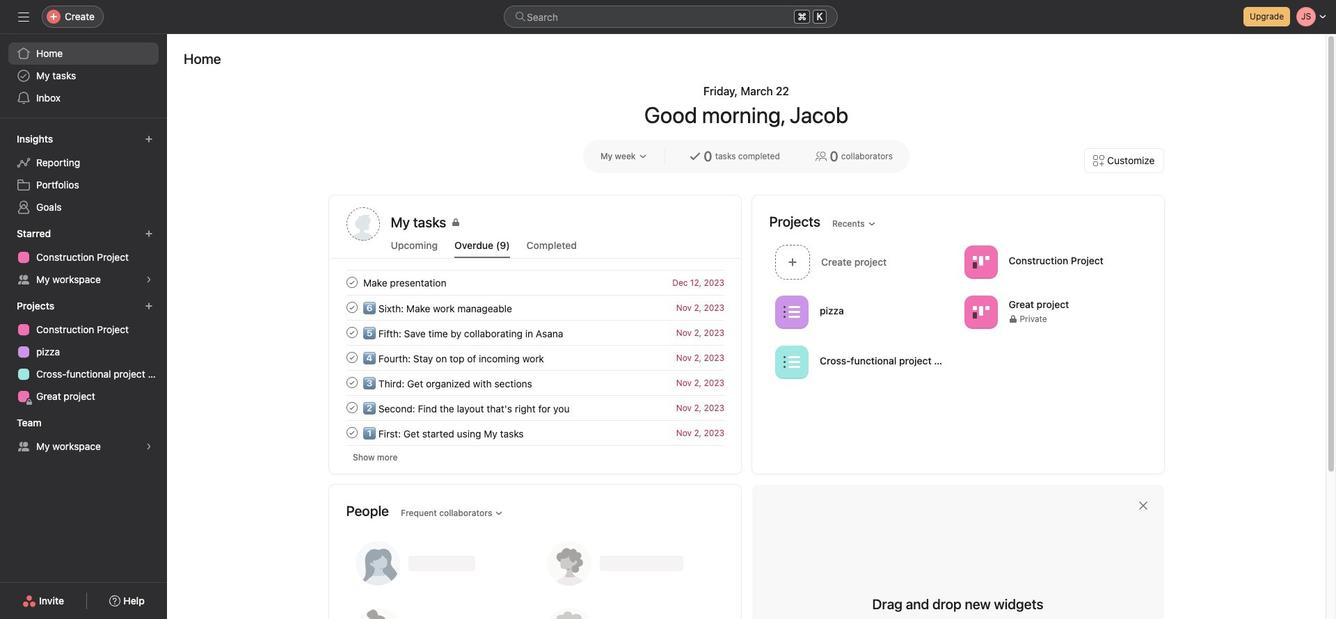 Task type: vqa. For each thing, say whether or not it's contained in the screenshot.
5th template image from the top
no



Task type: locate. For each thing, give the bounding box(es) containing it.
list image
[[783, 304, 800, 321], [783, 354, 800, 371]]

list item
[[769, 241, 958, 283], [330, 270, 741, 295], [330, 295, 741, 320], [330, 320, 741, 345], [330, 345, 741, 370], [330, 370, 741, 395], [330, 395, 741, 420], [330, 420, 741, 445]]

0 vertical spatial list image
[[783, 304, 800, 321]]

new project or portfolio image
[[145, 302, 153, 310]]

2 list image from the top
[[783, 354, 800, 371]]

2 mark complete checkbox from the top
[[343, 324, 360, 341]]

board image
[[972, 254, 989, 270]]

None field
[[504, 6, 838, 28]]

1 vertical spatial list image
[[783, 354, 800, 371]]

5 mark complete checkbox from the top
[[343, 400, 360, 416]]

Mark complete checkbox
[[343, 299, 360, 316]]

global element
[[0, 34, 167, 118]]

see details, my workspace image
[[145, 443, 153, 451]]

Mark complete checkbox
[[343, 274, 360, 291], [343, 324, 360, 341], [343, 349, 360, 366], [343, 374, 360, 391], [343, 400, 360, 416], [343, 425, 360, 441]]

mark complete image
[[343, 324, 360, 341]]

3 mark complete image from the top
[[343, 349, 360, 366]]

1 mark complete image from the top
[[343, 274, 360, 291]]

mark complete image
[[343, 274, 360, 291], [343, 299, 360, 316], [343, 349, 360, 366], [343, 374, 360, 391], [343, 400, 360, 416], [343, 425, 360, 441]]

1 mark complete checkbox from the top
[[343, 274, 360, 291]]



Task type: describe. For each thing, give the bounding box(es) containing it.
starred element
[[0, 221, 167, 294]]

4 mark complete checkbox from the top
[[343, 374, 360, 391]]

6 mark complete checkbox from the top
[[343, 425, 360, 441]]

6 mark complete image from the top
[[343, 425, 360, 441]]

add items to starred image
[[145, 230, 153, 238]]

5 mark complete image from the top
[[343, 400, 360, 416]]

board image
[[972, 304, 989, 321]]

3 mark complete checkbox from the top
[[343, 349, 360, 366]]

dismiss image
[[1138, 500, 1149, 512]]

Search tasks, projects, and more text field
[[504, 6, 838, 28]]

new insights image
[[145, 135, 153, 143]]

see details, my workspace image
[[145, 276, 153, 284]]

1 list image from the top
[[783, 304, 800, 321]]

hide sidebar image
[[18, 11, 29, 22]]

2 mark complete image from the top
[[343, 299, 360, 316]]

projects element
[[0, 294, 167, 411]]

4 mark complete image from the top
[[343, 374, 360, 391]]

insights element
[[0, 127, 167, 221]]

add profile photo image
[[346, 207, 380, 241]]

teams element
[[0, 411, 167, 461]]



